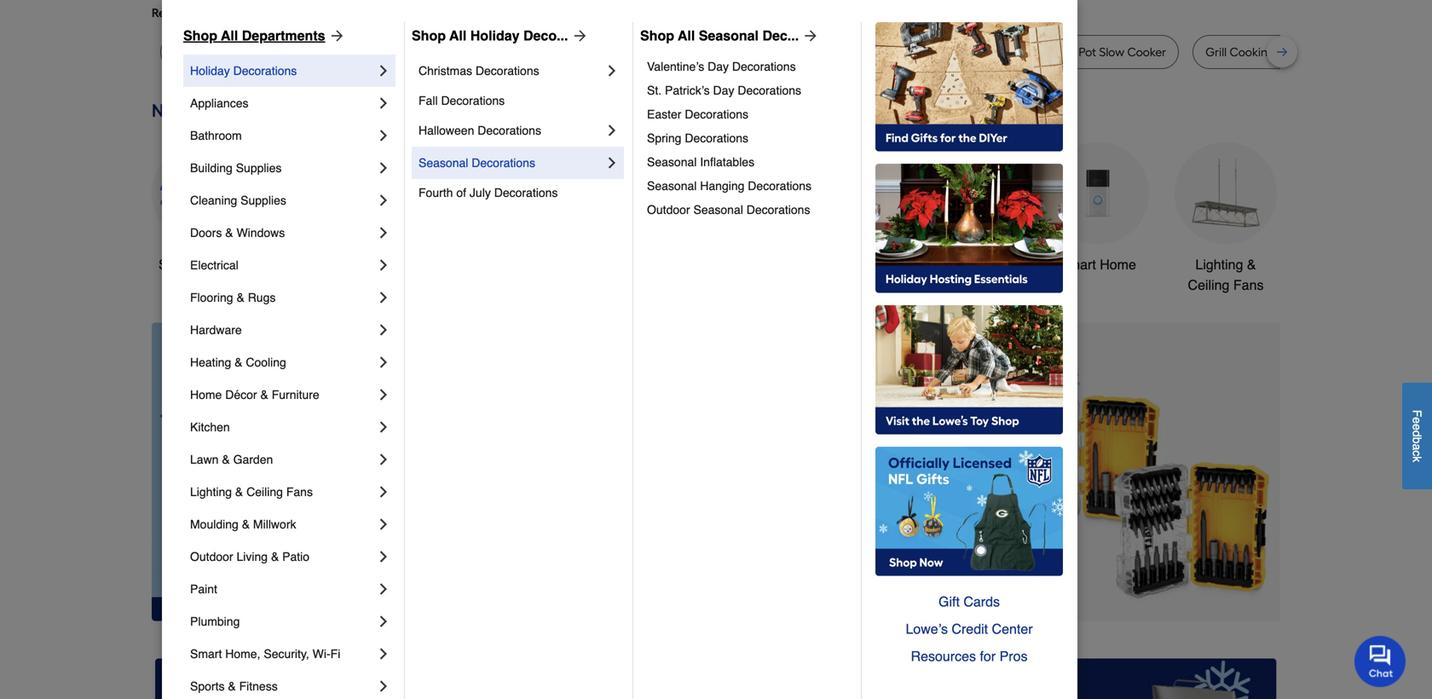 Task type: vqa. For each thing, say whether or not it's contained in the screenshot.
pair
no



Task type: describe. For each thing, give the bounding box(es) containing it.
recommended searches for you
[[152, 6, 327, 20]]

fourth
[[419, 186, 453, 200]]

for inside "resources for pros" link
[[980, 649, 996, 664]]

shop all holiday deco...
[[412, 28, 568, 43]]

smart home, security, wi-fi
[[190, 647, 341, 661]]

recommended
[[152, 6, 234, 20]]

seasonal inside outdoor seasonal decorations link
[[694, 203, 744, 217]]

ceiling inside lighting & ceiling fans
[[1189, 277, 1230, 293]]

chevron right image for outdoor living & patio
[[375, 548, 392, 565]]

moulding
[[190, 518, 239, 531]]

scroll to item #2 image
[[822, 590, 863, 597]]

chevron right image for sports & fitness
[[375, 678, 392, 695]]

smart for smart home
[[1060, 257, 1097, 272]]

lowe's
[[906, 621, 948, 637]]

gift
[[939, 594, 960, 610]]

decorations up outdoor seasonal decorations link
[[748, 179, 812, 193]]

resources for pros
[[911, 649, 1028, 664]]

doors
[[190, 226, 222, 240]]

spring
[[647, 131, 682, 145]]

triple slow cooker
[[371, 45, 471, 59]]

flooring
[[190, 291, 233, 304]]

hanging
[[700, 179, 745, 193]]

outdoor living & patio
[[190, 550, 310, 564]]

home décor & furniture link
[[190, 379, 375, 411]]

chevron right image for halloween decorations
[[604, 122, 621, 139]]

0 horizontal spatial fans
[[286, 485, 313, 499]]

smart home
[[1060, 257, 1137, 272]]

you
[[307, 6, 327, 20]]

patio
[[282, 550, 310, 564]]

day inside "link"
[[708, 60, 729, 73]]

outdoor seasonal decorations link
[[647, 198, 850, 222]]

holiday decorations link
[[190, 55, 375, 87]]

chevron right image for smart home, security, wi-fi
[[375, 646, 392, 663]]

d
[[1411, 431, 1425, 437]]

scroll to item #5 image
[[948, 590, 989, 597]]

chevron right image for plumbing
[[375, 613, 392, 630]]

shop all deals
[[159, 257, 247, 272]]

living
[[237, 550, 268, 564]]

chevron right image for appliances
[[375, 95, 392, 112]]

lowe's credit center link
[[876, 616, 1064, 643]]

valentine's day decorations link
[[647, 55, 850, 78]]

1 cooking from the left
[[842, 45, 888, 59]]

resources
[[911, 649, 977, 664]]

fall decorations link
[[419, 87, 621, 114]]

for inside recommended searches for you "heading"
[[289, 6, 304, 20]]

lawn & garden
[[190, 453, 273, 467]]

instant pot
[[948, 45, 1005, 59]]

equipment
[[810, 277, 875, 293]]

new deals every day during 25 days of deals image
[[152, 96, 1281, 125]]

decorations inside "link"
[[733, 60, 796, 73]]

3 cooker from the left
[[1128, 45, 1167, 59]]

0 vertical spatial holiday
[[471, 28, 520, 43]]

up to 50 percent off select tools and accessories. image
[[455, 323, 1281, 621]]

of
[[457, 186, 467, 200]]

resources for pros link
[[876, 643, 1064, 670]]

plumbing link
[[190, 606, 375, 638]]

slow cooker
[[173, 45, 240, 59]]

b
[[1411, 437, 1425, 444]]

crock pot slow cooker
[[1045, 45, 1167, 59]]

st.
[[647, 84, 662, 97]]

gift cards
[[939, 594, 1001, 610]]

pot for crock pot
[[314, 45, 332, 59]]

easter decorations
[[647, 107, 749, 121]]

2 cooking from the left
[[1230, 45, 1276, 59]]

fitness
[[239, 680, 278, 693]]

seasonal decorations
[[419, 156, 536, 170]]

crock for crock pot cooking pot
[[787, 45, 819, 59]]

chevron right image for flooring & rugs
[[375, 289, 392, 306]]

crock pot cooking pot
[[787, 45, 908, 59]]

tools
[[847, 257, 879, 272]]

smart for smart home, security, wi-fi
[[190, 647, 222, 661]]

heating
[[190, 356, 231, 369]]

rugs
[[248, 291, 276, 304]]

crock for crock pot
[[280, 45, 311, 59]]

seasonal inside "shop all seasonal dec..." link
[[699, 28, 759, 43]]

1 e from the top
[[1411, 417, 1425, 424]]

electrical
[[190, 258, 239, 272]]

patrick's
[[665, 84, 710, 97]]

spring decorations
[[647, 131, 749, 145]]

outdoor for outdoor tools & equipment
[[794, 257, 843, 272]]

3 slow from the left
[[1100, 45, 1125, 59]]

home décor & furniture
[[190, 388, 320, 402]]

f e e d b a c k
[[1411, 410, 1425, 462]]

2 e from the top
[[1411, 424, 1425, 431]]

visit the lowe's toy shop. image
[[876, 305, 1064, 435]]

dec...
[[763, 28, 799, 43]]

up to 35 percent off select small appliances. image
[[538, 659, 894, 699]]

plumbing
[[190, 615, 240, 629]]

sports & fitness link
[[190, 670, 375, 699]]

inflatables
[[700, 155, 755, 169]]

chevron right image for heating & cooling
[[375, 354, 392, 371]]

seasonal inflatables link
[[647, 150, 850, 174]]

chevron right image for christmas decorations
[[604, 62, 621, 79]]

outdoor tools & equipment
[[794, 257, 892, 293]]

shop all seasonal dec...
[[641, 28, 799, 43]]

scroll to item #4 image
[[907, 590, 948, 597]]

chevron right image for doors & windows
[[375, 224, 392, 241]]

chevron right image for lawn & garden
[[375, 451, 392, 468]]

0 vertical spatial lighting & ceiling fans link
[[1175, 142, 1278, 296]]

security,
[[264, 647, 309, 661]]

countertop
[[572, 45, 634, 59]]

seasonal for seasonal inflatables
[[647, 155, 697, 169]]

st. patrick's day decorations
[[647, 84, 802, 97]]

chevron right image for moulding & millwork
[[375, 516, 392, 533]]

windows
[[237, 226, 285, 240]]

warming
[[1324, 45, 1375, 59]]

outdoor for outdoor living & patio
[[190, 550, 233, 564]]

easter decorations link
[[647, 102, 850, 126]]

hardware link
[[190, 314, 375, 346]]

decorations up inflatables
[[685, 131, 749, 145]]

shop all seasonal dec... link
[[641, 26, 820, 46]]

a
[[1411, 444, 1425, 451]]

1 horizontal spatial fans
[[1234, 277, 1264, 293]]

c
[[1411, 451, 1425, 457]]

chevron right image for seasonal decorations
[[604, 154, 621, 171]]

0 vertical spatial lighting
[[1196, 257, 1244, 272]]

christmas decorations
[[419, 64, 540, 78]]

credit
[[952, 621, 989, 637]]

1 horizontal spatial bathroom
[[941, 257, 1000, 272]]

chevron right image for electrical
[[375, 257, 392, 274]]

seasonal decorations link
[[419, 147, 604, 179]]

easter
[[647, 107, 682, 121]]

chevron right image for building supplies
[[375, 159, 392, 177]]

july
[[470, 186, 491, 200]]

doors & windows
[[190, 226, 285, 240]]

appliances
[[190, 96, 249, 110]]

christmas
[[419, 64, 473, 78]]

2 slow from the left
[[404, 45, 429, 59]]

flooring & rugs
[[190, 291, 276, 304]]

holiday decorations
[[190, 64, 297, 78]]

get up to 2 free select tools or batteries when you buy 1 with select purchases. image
[[155, 659, 511, 699]]

all for departments
[[221, 28, 238, 43]]

0 vertical spatial home
[[1100, 257, 1137, 272]]

valentine's
[[647, 60, 705, 73]]

2 horizontal spatial arrow right image
[[1250, 472, 1267, 489]]

heating & cooling
[[190, 356, 286, 369]]



Task type: locate. For each thing, give the bounding box(es) containing it.
all for holiday
[[450, 28, 467, 43]]

millwork
[[253, 518, 296, 531]]

all for seasonal
[[678, 28, 695, 43]]

fourth of july decorations
[[419, 186, 558, 200]]

0 horizontal spatial cooker
[[201, 45, 240, 59]]

2 horizontal spatial crock
[[1045, 45, 1076, 59]]

e
[[1411, 417, 1425, 424], [1411, 424, 1425, 431]]

shop inside shop all holiday deco... link
[[412, 28, 446, 43]]

cards
[[964, 594, 1001, 610]]

outdoor down seasonal inflatables
[[647, 203, 691, 217]]

crock for crock pot slow cooker
[[1045, 45, 1076, 59]]

1 pot from the left
[[314, 45, 332, 59]]

1 vertical spatial day
[[714, 84, 735, 97]]

supplies up the windows
[[241, 194, 286, 207]]

chat invite button image
[[1355, 636, 1407, 688]]

pot for crock pot slow cooker
[[1079, 45, 1097, 59]]

decorations down shop all departments link
[[233, 64, 297, 78]]

arrow right image
[[325, 27, 346, 44]]

0 vertical spatial fans
[[1234, 277, 1264, 293]]

shop
[[183, 28, 217, 43], [412, 28, 446, 43], [641, 28, 675, 43]]

cooker up christmas in the left top of the page
[[432, 45, 471, 59]]

chevron right image for cleaning supplies
[[375, 192, 392, 209]]

fall
[[419, 94, 438, 107]]

pot for instant pot
[[988, 45, 1005, 59]]

1 horizontal spatial lighting & ceiling fans
[[1189, 257, 1264, 293]]

k
[[1411, 457, 1425, 462]]

& inside 'link'
[[222, 453, 230, 467]]

decorations inside "link"
[[472, 156, 536, 170]]

chevron right image for hardware
[[375, 322, 392, 339]]

0 horizontal spatial lighting
[[190, 485, 232, 499]]

1 horizontal spatial shop
[[412, 28, 446, 43]]

smart inside smart home link
[[1060, 257, 1097, 272]]

1 horizontal spatial lighting
[[1196, 257, 1244, 272]]

0 horizontal spatial home
[[190, 388, 222, 402]]

1 vertical spatial fans
[[286, 485, 313, 499]]

crock right instant pot at the top right
[[1045, 45, 1076, 59]]

officially licensed n f l gifts. shop now. image
[[876, 447, 1064, 577]]

halloween decorations
[[419, 124, 542, 137]]

cooling
[[246, 356, 286, 369]]

decorations down st. patrick's day decorations
[[685, 107, 749, 121]]

kitchen
[[190, 420, 230, 434]]

decorations up easter decorations link
[[738, 84, 802, 97]]

lowe's credit center
[[906, 621, 1033, 637]]

0 vertical spatial ceiling
[[1189, 277, 1230, 293]]

seasonal inside seasonal hanging decorations link
[[647, 179, 697, 193]]

0 horizontal spatial ceiling
[[247, 485, 283, 499]]

smart home link
[[1047, 142, 1150, 275]]

pros
[[1000, 649, 1028, 664]]

outdoor seasonal decorations
[[647, 203, 811, 217]]

1 horizontal spatial arrow right image
[[799, 27, 820, 44]]

1 horizontal spatial ceiling
[[1189, 277, 1230, 293]]

holiday
[[471, 28, 520, 43], [190, 64, 230, 78]]

outdoor for outdoor seasonal decorations
[[647, 203, 691, 217]]

cooker left grill
[[1128, 45, 1167, 59]]

2 vertical spatial outdoor
[[190, 550, 233, 564]]

décor
[[225, 388, 257, 402]]

slow
[[173, 45, 198, 59], [404, 45, 429, 59], [1100, 45, 1125, 59]]

crock
[[280, 45, 311, 59], [787, 45, 819, 59], [1045, 45, 1076, 59]]

1 vertical spatial home
[[190, 388, 222, 402]]

all for deals
[[194, 257, 209, 272]]

moulding & millwork link
[[190, 508, 375, 541]]

holiday down slow cooker
[[190, 64, 230, 78]]

0 vertical spatial bathroom
[[190, 129, 242, 142]]

3 crock from the left
[[1045, 45, 1076, 59]]

arrow right image for shop all holiday deco...
[[568, 27, 589, 44]]

decorations down seasonal decorations "link" at the top left of the page
[[494, 186, 558, 200]]

0 horizontal spatial lighting & ceiling fans link
[[190, 476, 375, 508]]

spring decorations link
[[647, 126, 850, 150]]

chevron right image for paint
[[375, 581, 392, 598]]

seasonal down spring
[[647, 155, 697, 169]]

shop up valentine's
[[641, 28, 675, 43]]

1 vertical spatial bathroom
[[941, 257, 1000, 272]]

1 slow from the left
[[173, 45, 198, 59]]

chevron right image
[[375, 62, 392, 79], [604, 62, 621, 79], [375, 95, 392, 112], [375, 127, 392, 144], [375, 159, 392, 177], [375, 192, 392, 209], [375, 224, 392, 241], [375, 289, 392, 306], [375, 419, 392, 436], [375, 451, 392, 468], [375, 613, 392, 630], [375, 646, 392, 663], [375, 678, 392, 695]]

supplies for cleaning supplies
[[241, 194, 286, 207]]

fans
[[1234, 277, 1264, 293], [286, 485, 313, 499]]

1 crock from the left
[[280, 45, 311, 59]]

supplies for building supplies
[[236, 161, 282, 175]]

arrow right image
[[568, 27, 589, 44], [799, 27, 820, 44], [1250, 472, 1267, 489]]

day down valentine's day decorations
[[714, 84, 735, 97]]

supplies up cleaning supplies
[[236, 161, 282, 175]]

valentine's day decorations
[[647, 60, 796, 73]]

chevron right image for holiday decorations
[[375, 62, 392, 79]]

shop up triple slow cooker
[[412, 28, 446, 43]]

seasonal down seasonal inflatables
[[647, 179, 697, 193]]

up to 30 percent off select grills and accessories. image
[[922, 659, 1278, 699]]

1 vertical spatial lighting
[[190, 485, 232, 499]]

cooker
[[201, 45, 240, 59], [432, 45, 471, 59], [1128, 45, 1167, 59]]

3 pot from the left
[[891, 45, 908, 59]]

paint
[[190, 583, 217, 596]]

2 horizontal spatial slow
[[1100, 45, 1125, 59]]

shop inside shop all departments link
[[183, 28, 217, 43]]

cooker up holiday decorations
[[201, 45, 240, 59]]

cleaning supplies
[[190, 194, 286, 207]]

1 horizontal spatial for
[[980, 649, 996, 664]]

seasonal inside seasonal decorations "link"
[[419, 156, 469, 170]]

1 horizontal spatial bathroom link
[[919, 142, 1022, 275]]

arrow right image inside "shop all seasonal dec..." link
[[799, 27, 820, 44]]

seasonal for seasonal decorations
[[419, 156, 469, 170]]

&
[[1313, 45, 1321, 59], [225, 226, 233, 240], [882, 257, 892, 272], [1248, 257, 1257, 272], [237, 291, 245, 304], [235, 356, 243, 369], [261, 388, 269, 402], [222, 453, 230, 467], [235, 485, 243, 499], [242, 518, 250, 531], [271, 550, 279, 564], [228, 680, 236, 693]]

1 horizontal spatial outdoor
[[647, 203, 691, 217]]

departments
[[242, 28, 325, 43]]

holiday up 'christmas decorations'
[[471, 28, 520, 43]]

1 shop from the left
[[183, 28, 217, 43]]

supplies
[[236, 161, 282, 175], [241, 194, 286, 207]]

0 vertical spatial outdoor
[[647, 203, 691, 217]]

1 horizontal spatial cooking
[[1230, 45, 1276, 59]]

0 horizontal spatial lighting & ceiling fans
[[190, 485, 313, 499]]

seasonal hanging decorations
[[647, 179, 812, 193]]

1 horizontal spatial crock
[[787, 45, 819, 59]]

moulding & millwork
[[190, 518, 296, 531]]

& inside 'outdoor tools & equipment'
[[882, 257, 892, 272]]

0 vertical spatial day
[[708, 60, 729, 73]]

1 vertical spatial lighting & ceiling fans link
[[190, 476, 375, 508]]

outdoor inside 'outdoor tools & equipment'
[[794, 257, 843, 272]]

recommended searches for you heading
[[152, 4, 1281, 21]]

decorations down halloween decorations link
[[472, 156, 536, 170]]

day
[[708, 60, 729, 73], [714, 84, 735, 97]]

cooking
[[842, 45, 888, 59], [1230, 45, 1276, 59]]

0 horizontal spatial for
[[289, 6, 304, 20]]

all up christmas in the left top of the page
[[450, 28, 467, 43]]

4 pot from the left
[[988, 45, 1005, 59]]

chevron right image for home décor & furniture
[[375, 386, 392, 403]]

shop all holiday deco... link
[[412, 26, 589, 46]]

outdoor down moulding
[[190, 550, 233, 564]]

1 vertical spatial outdoor
[[794, 257, 843, 272]]

deals
[[212, 257, 247, 272]]

seasonal hanging decorations link
[[647, 174, 850, 198]]

chevron right image for bathroom
[[375, 127, 392, 144]]

0 horizontal spatial crock
[[280, 45, 311, 59]]

decorations up st. patrick's day decorations link at the top of the page
[[733, 60, 796, 73]]

arrow right image inside shop all holiday deco... link
[[568, 27, 589, 44]]

shop for shop all departments
[[183, 28, 217, 43]]

outdoor tools & equipment link
[[792, 142, 894, 296]]

1 vertical spatial holiday
[[190, 64, 230, 78]]

shop
[[159, 257, 190, 272]]

1 horizontal spatial lighting & ceiling fans link
[[1175, 142, 1278, 296]]

smart home, security, wi-fi link
[[190, 638, 375, 670]]

0 horizontal spatial smart
[[190, 647, 222, 661]]

building supplies
[[190, 161, 282, 175]]

lighting & ceiling fans link
[[1175, 142, 1278, 296], [190, 476, 375, 508]]

0 horizontal spatial slow
[[173, 45, 198, 59]]

2 horizontal spatial shop
[[641, 28, 675, 43]]

2 cooker from the left
[[432, 45, 471, 59]]

2 horizontal spatial cooker
[[1128, 45, 1167, 59]]

chevron right image for kitchen
[[375, 419, 392, 436]]

2 horizontal spatial outdoor
[[794, 257, 843, 272]]

day up st. patrick's day decorations
[[708, 60, 729, 73]]

decorations up fall decorations link
[[476, 64, 540, 78]]

seasonal down recommended searches for you "heading" at the top of the page
[[699, 28, 759, 43]]

seasonal up fourth
[[419, 156, 469, 170]]

0 vertical spatial supplies
[[236, 161, 282, 175]]

cleaning supplies link
[[190, 184, 375, 217]]

crock down departments
[[280, 45, 311, 59]]

2 pot from the left
[[822, 45, 840, 59]]

0 horizontal spatial bathroom link
[[190, 119, 375, 152]]

1 vertical spatial lighting & ceiling fans
[[190, 485, 313, 499]]

find gifts for the diyer. image
[[876, 22, 1064, 152]]

2 crock from the left
[[787, 45, 819, 59]]

seasonal for seasonal hanging decorations
[[647, 179, 697, 193]]

5 pot from the left
[[1079, 45, 1097, 59]]

heating & cooling link
[[190, 346, 375, 379]]

f
[[1411, 410, 1425, 417]]

0 vertical spatial for
[[289, 6, 304, 20]]

0 horizontal spatial outdoor
[[190, 550, 233, 564]]

1 horizontal spatial slow
[[404, 45, 429, 59]]

all down recommended searches for you
[[221, 28, 238, 43]]

1 vertical spatial for
[[980, 649, 996, 664]]

0 horizontal spatial bathroom
[[190, 129, 242, 142]]

1 horizontal spatial holiday
[[471, 28, 520, 43]]

st. patrick's day decorations link
[[647, 78, 850, 102]]

triple
[[371, 45, 401, 59]]

0 vertical spatial smart
[[1060, 257, 1097, 272]]

1 cooker from the left
[[201, 45, 240, 59]]

1 horizontal spatial home
[[1100, 257, 1137, 272]]

outdoor up 'equipment'
[[794, 257, 843, 272]]

shop for shop all seasonal dec...
[[641, 28, 675, 43]]

doors & windows link
[[190, 217, 375, 249]]

gift cards link
[[876, 589, 1064, 616]]

all right shop
[[194, 257, 209, 272]]

microwave countertop
[[510, 45, 634, 59]]

instant
[[948, 45, 985, 59]]

chevron right image for lighting & ceiling fans
[[375, 484, 392, 501]]

fi
[[331, 647, 341, 661]]

1 vertical spatial smart
[[190, 647, 222, 661]]

0 horizontal spatial cooking
[[842, 45, 888, 59]]

3 shop from the left
[[641, 28, 675, 43]]

smart inside smart home, security, wi-fi link
[[190, 647, 222, 661]]

lighting & ceiling fans
[[1189, 257, 1264, 293], [190, 485, 313, 499]]

building
[[190, 161, 233, 175]]

decorations down fall decorations link
[[478, 124, 542, 137]]

fall decorations
[[419, 94, 505, 107]]

crock pot
[[280, 45, 332, 59]]

cleaning
[[190, 194, 237, 207]]

0 horizontal spatial arrow right image
[[568, 27, 589, 44]]

1 vertical spatial supplies
[[241, 194, 286, 207]]

all inside "link"
[[194, 257, 209, 272]]

for left the you at top left
[[289, 6, 304, 20]]

crock down dec...
[[787, 45, 819, 59]]

2 shop from the left
[[412, 28, 446, 43]]

christmas decorations link
[[419, 55, 604, 87]]

shop for shop all holiday deco...
[[412, 28, 446, 43]]

0 vertical spatial lighting & ceiling fans
[[1189, 257, 1264, 293]]

decorations down 'christmas decorations'
[[441, 94, 505, 107]]

e up b
[[1411, 424, 1425, 431]]

bathroom
[[190, 129, 242, 142], [941, 257, 1000, 272]]

arrow right image for shop all seasonal dec...
[[799, 27, 820, 44]]

shop inside "shop all seasonal dec..." link
[[641, 28, 675, 43]]

shop up slow cooker
[[183, 28, 217, 43]]

for left 'pros'
[[980, 649, 996, 664]]

seasonal inside seasonal inflatables link
[[647, 155, 697, 169]]

holiday hosting essentials. image
[[876, 164, 1064, 293]]

pot for crock pot cooking pot
[[822, 45, 840, 59]]

0 horizontal spatial holiday
[[190, 64, 230, 78]]

0 horizontal spatial shop
[[183, 28, 217, 43]]

all up valentine's
[[678, 28, 695, 43]]

1 vertical spatial ceiling
[[247, 485, 283, 499]]

e up d at the bottom of page
[[1411, 417, 1425, 424]]

sports & fitness
[[190, 680, 278, 693]]

kitchen link
[[190, 411, 375, 444]]

decorations down seasonal hanging decorations link
[[747, 203, 811, 217]]

1 horizontal spatial cooker
[[432, 45, 471, 59]]

flooring & rugs link
[[190, 281, 375, 314]]

seasonal down "hanging"
[[694, 203, 744, 217]]

shop these last-minute gifts. $99 or less. quantities are limited and won't last. image
[[152, 323, 427, 621]]

grill cooking grate & warming rack
[[1206, 45, 1404, 59]]

lighting
[[1196, 257, 1244, 272], [190, 485, 232, 499]]

chevron right image
[[604, 122, 621, 139], [604, 154, 621, 171], [375, 257, 392, 274], [375, 322, 392, 339], [375, 354, 392, 371], [375, 386, 392, 403], [375, 484, 392, 501], [375, 516, 392, 533], [375, 548, 392, 565], [375, 581, 392, 598]]

1 horizontal spatial smart
[[1060, 257, 1097, 272]]



